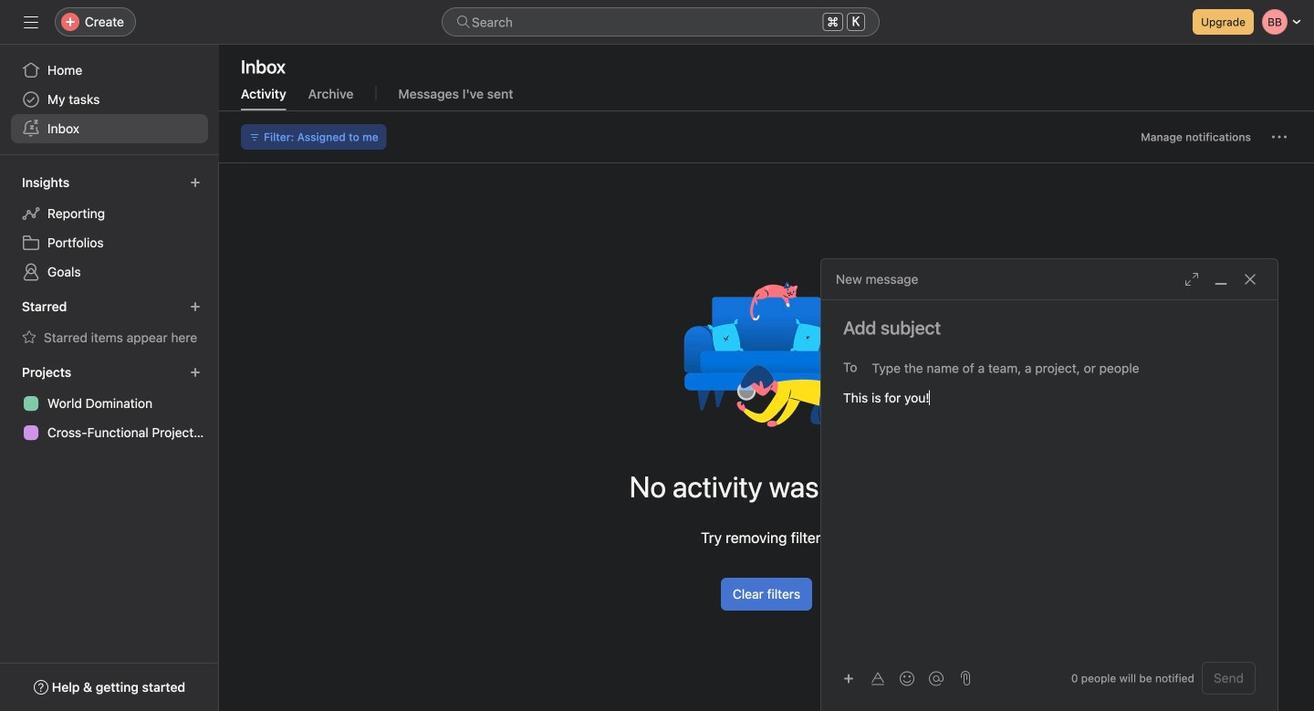 Task type: vqa. For each thing, say whether or not it's contained in the screenshot.
manageable
no



Task type: locate. For each thing, give the bounding box(es) containing it.
projects element
[[0, 356, 219, 451]]

toolbar
[[836, 665, 953, 692]]

more actions image
[[1273, 130, 1287, 144]]

global element
[[0, 45, 219, 154]]

starred element
[[0, 290, 219, 356]]

dialog
[[822, 259, 1278, 711]]

new project or portfolio image
[[190, 367, 201, 378]]

minimize image
[[1214, 272, 1229, 287]]

insights element
[[0, 166, 219, 290]]

Search tasks, projects, and more text field
[[442, 7, 880, 37]]

Add subject text field
[[822, 315, 1278, 341]]

at mention image
[[930, 672, 944, 686]]

hide sidebar image
[[24, 15, 38, 29]]

None field
[[442, 7, 880, 37]]



Task type: describe. For each thing, give the bounding box(es) containing it.
add items to starred image
[[190, 301, 201, 312]]

close image
[[1244, 272, 1258, 287]]

new insights image
[[190, 177, 201, 188]]

expand popout to full screen image
[[1185, 272, 1200, 287]]

insert an object image
[[844, 673, 855, 684]]

Type the name of a team, a project, or people text field
[[872, 357, 1246, 379]]



